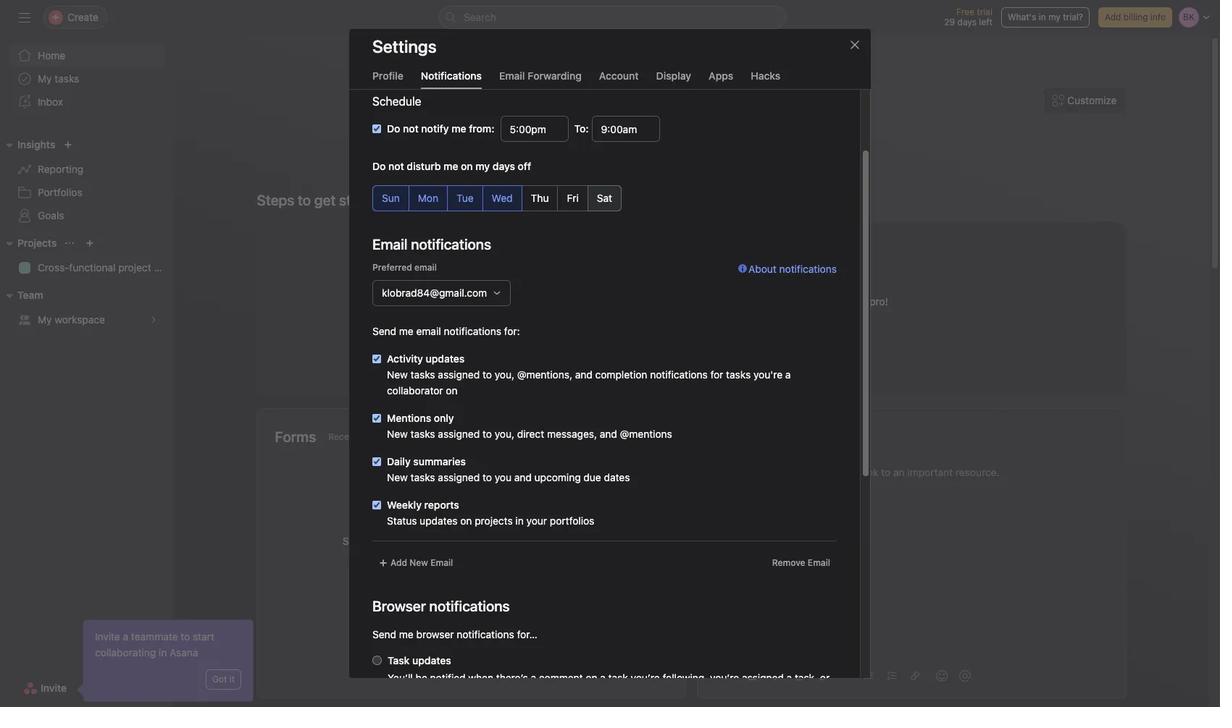 Task type: locate. For each thing, give the bounding box(es) containing it.
email forwarding button
[[499, 70, 582, 89]]

add down how
[[391, 558, 407, 569]]

tasks down activity
[[411, 369, 435, 381]]

0 horizontal spatial you're
[[388, 690, 417, 702]]

team button
[[0, 287, 43, 304]]

1 vertical spatial task
[[553, 690, 572, 702]]

workspace
[[55, 314, 105, 326]]

good
[[586, 123, 641, 151]]

new
[[387, 369, 408, 381], [387, 428, 408, 441], [387, 472, 408, 484], [410, 558, 428, 569]]

invite inside button
[[41, 683, 67, 695]]

notifications up 'become'
[[779, 263, 837, 275]]

in right what's
[[1039, 12, 1046, 22]]

collaborator inside activity updates new tasks assigned to you, @mentions, and completion notifications for tasks you're a collaborator on
[[387, 385, 443, 397]]

task right comment
[[608, 672, 628, 685]]

1 send from the top
[[372, 325, 396, 338]]

disturb
[[407, 160, 441, 172]]

me up task
[[399, 629, 414, 641]]

preferred email
[[372, 262, 437, 273]]

you're down you'll in the left bottom of the page
[[388, 690, 417, 702]]

1 vertical spatial do
[[372, 160, 386, 172]]

send up activity
[[372, 325, 396, 338]]

a left form
[[570, 535, 575, 548]]

cross-
[[38, 262, 69, 274]]

my
[[38, 72, 52, 85], [38, 314, 52, 326]]

a inside activity updates new tasks assigned to you, @mentions, and completion notifications for tasks you're a collaborator on
[[785, 369, 791, 381]]

1 horizontal spatial you're
[[754, 369, 783, 381]]

0 horizontal spatial add
[[391, 558, 407, 569]]

about notifications
[[748, 263, 837, 275]]

updates inside activity updates new tasks assigned to you, @mentions, and completion notifications for tasks you're a collaborator on
[[426, 353, 465, 365]]

you up prioritize
[[405, 535, 422, 548]]

bulleted list image
[[864, 672, 873, 681]]

tue
[[457, 192, 474, 204]]

you, inside activity updates new tasks assigned to you, @mentions, and completion notifications for tasks you're a collaborator on
[[495, 369, 514, 381]]

reporting link
[[9, 158, 165, 181]]

simplify
[[343, 535, 380, 548]]

assigned for only
[[438, 428, 480, 441]]

0 horizontal spatial invite
[[41, 683, 67, 695]]

send up task
[[372, 629, 396, 641]]

you're left following,
[[631, 672, 660, 685]]

1 vertical spatial in
[[515, 515, 524, 527]]

hacks button
[[751, 70, 781, 89]]

for:
[[504, 325, 520, 338]]

a inside simplify how you manage work requests. create a form to prioritize and track incoming work.
[[570, 535, 575, 548]]

sat button
[[588, 185, 622, 212]]

add for add new email
[[391, 558, 407, 569]]

email up activity
[[416, 325, 441, 338]]

and down manage
[[441, 551, 458, 564]]

updates inside "task updates you'll be notified when there's a comment on a task you're following, you're assigned a task, or you're added as a collaborator to a task"
[[412, 655, 451, 667]]

2 you, from the top
[[495, 428, 514, 441]]

to inside the invite a teammate to start collaborating in asana got it
[[181, 631, 190, 643]]

email right remove
[[808, 558, 830, 569]]

underline image
[[795, 672, 803, 681]]

display
[[656, 70, 691, 82]]

1 vertical spatial my
[[38, 314, 52, 326]]

tasks down 'home'
[[55, 72, 79, 85]]

on up tue
[[461, 160, 473, 172]]

brad up the
[[605, 267, 641, 287]]

new down activity
[[387, 369, 408, 381]]

0 horizontal spatial in
[[159, 647, 167, 659]]

you up weekly reports status updates on projects in your portfolios
[[495, 472, 512, 484]]

at mention image
[[959, 671, 971, 683]]

to up daily summaries new tasks assigned to you and upcoming due dates
[[483, 428, 492, 441]]

1 vertical spatial not
[[388, 160, 404, 172]]

0 vertical spatial you're
[[645, 267, 693, 287]]

daily summaries new tasks assigned to you and upcoming due dates
[[387, 456, 630, 484]]

1 horizontal spatial collaborator
[[473, 690, 530, 702]]

be
[[416, 672, 427, 685]]

for…
[[517, 629, 537, 641]]

assigned down only
[[438, 428, 480, 441]]

a right for
[[785, 369, 791, 381]]

new down the daily
[[387, 472, 408, 484]]

2 vertical spatial updates
[[412, 655, 451, 667]]

assigned down send me email notifications for:
[[438, 369, 480, 381]]

a left underline 'image'
[[787, 672, 792, 685]]

1 vertical spatial invite
[[41, 683, 67, 695]]

assigned down summaries
[[438, 472, 480, 484]]

you're right for
[[754, 369, 783, 381]]

new for new tasks assigned to you, @mentions, and completion notifications for tasks you're a collaborator on
[[387, 369, 408, 381]]

my left days off
[[476, 160, 490, 172]]

add left billing on the top right
[[1105, 12, 1121, 22]]

2 send from the top
[[372, 629, 396, 641]]

new down mentions
[[387, 428, 408, 441]]

to up weekly reports status updates on projects in your portfolios
[[483, 472, 492, 484]]

projects
[[475, 515, 513, 527]]

as
[[452, 690, 462, 702]]

not left notify
[[403, 122, 419, 135]]

2 horizontal spatial email
[[808, 558, 830, 569]]

tasks
[[55, 72, 79, 85], [411, 369, 435, 381], [726, 369, 751, 381], [411, 428, 435, 441], [411, 472, 435, 484]]

0 horizontal spatial collaborator
[[387, 385, 443, 397]]

in down teammate
[[159, 647, 167, 659]]

invite inside the invite a teammate to start collaborating in asana got it
[[95, 631, 120, 643]]

2 my from the top
[[38, 314, 52, 326]]

0 vertical spatial do
[[387, 122, 400, 135]]

notifications
[[779, 263, 837, 275], [444, 325, 501, 338], [650, 369, 708, 381], [457, 629, 514, 641]]

on inside weekly reports status updates on projects in your portfolios
[[460, 515, 472, 527]]

0 vertical spatial you
[[495, 472, 512, 484]]

team
[[17, 289, 43, 301]]

functional
[[69, 262, 116, 274]]

and right messages, in the bottom left of the page
[[600, 428, 617, 441]]

0 vertical spatial collaborator
[[387, 385, 443, 397]]

you're left bold icon on the right bottom of page
[[710, 672, 739, 685]]

and left upcoming
[[514, 472, 532, 484]]

you, left @mentions,
[[495, 369, 514, 381]]

forwarding
[[528, 70, 582, 82]]

hacks
[[751, 70, 781, 82]]

collaborator up mentions
[[387, 385, 443, 397]]

tasks for activity updates new tasks assigned to you, @mentions, and completion notifications for tasks you're a collaborator on
[[411, 369, 435, 381]]

insights element
[[0, 132, 174, 230]]

on inside "task updates you'll be notified when there's a comment on a task you're following, you're assigned a task, or you're added as a collaborator to a task"
[[586, 672, 597, 685]]

mon button
[[409, 185, 448, 212]]

pro!
[[870, 296, 888, 308]]

a
[[785, 369, 791, 381], [570, 535, 575, 548], [123, 631, 128, 643], [531, 672, 536, 685], [600, 672, 606, 685], [787, 672, 792, 685], [465, 690, 471, 702], [545, 690, 550, 702]]

2 vertical spatial me
[[399, 629, 414, 641]]

assigned inside activity updates new tasks assigned to you, @mentions, and completion notifications for tasks you're a collaborator on
[[438, 369, 480, 381]]

1 horizontal spatial asana
[[838, 296, 867, 308]]

me up activity
[[399, 325, 414, 338]]

a down comment
[[545, 690, 550, 702]]

a right 'there's'
[[531, 672, 536, 685]]

0 vertical spatial asana
[[838, 296, 867, 308]]

following,
[[663, 672, 707, 685]]

1 vertical spatial updates
[[420, 515, 458, 527]]

1 vertical spatial me
[[399, 325, 414, 338]]

to left @mentions,
[[483, 369, 492, 381]]

collaborator down 'there's'
[[473, 690, 530, 702]]

my inside teams element
[[38, 314, 52, 326]]

invite for invite a teammate to start collaborating in asana got it
[[95, 631, 120, 643]]

task down comment
[[553, 690, 572, 702]]

on up you've completed the beginner course. keep going to become an asana pro!
[[696, 267, 716, 287]]

1 my from the top
[[38, 72, 52, 85]]

1 vertical spatial my
[[476, 160, 490, 172]]

to down how
[[385, 551, 394, 564]]

new inside activity updates new tasks assigned to you, @mentions, and completion notifications for tasks you're a collaborator on
[[387, 369, 408, 381]]

task
[[608, 672, 628, 685], [553, 690, 572, 702]]

1 horizontal spatial my
[[1049, 12, 1061, 22]]

1 vertical spatial brad
[[605, 267, 641, 287]]

my down team
[[38, 314, 52, 326]]

0 vertical spatial not
[[403, 122, 419, 135]]

you, for @mentions,
[[495, 369, 514, 381]]

insights
[[17, 138, 55, 151]]

on for me
[[461, 160, 473, 172]]

0 horizontal spatial brad
[[605, 267, 641, 287]]

customize
[[1067, 94, 1117, 107]]

1 horizontal spatial do
[[387, 122, 400, 135]]

plan
[[154, 262, 174, 274]]

1 horizontal spatial add
[[1105, 12, 1121, 22]]

tasks down mentions
[[411, 428, 435, 441]]

you, left direct
[[495, 428, 514, 441]]

and inside simplify how you manage work requests. create a form to prioritize and track incoming work.
[[441, 551, 458, 564]]

friday,
[[642, 106, 677, 119]]

tasks inside global element
[[55, 72, 79, 85]]

updates for task updates
[[412, 655, 451, 667]]

0 vertical spatial my
[[1049, 12, 1061, 22]]

link image
[[910, 672, 919, 681]]

to inside daily summaries new tasks assigned to you and upcoming due dates
[[483, 472, 492, 484]]

apps
[[709, 70, 733, 82]]

in inside the invite a teammate to start collaborating in asana got it
[[159, 647, 167, 659]]

1 horizontal spatial email
[[499, 70, 525, 82]]

None text field
[[592, 116, 660, 142]]

1 horizontal spatial you're
[[631, 672, 660, 685]]

an
[[824, 296, 835, 308]]

tasks down summaries
[[411, 472, 435, 484]]

code image
[[841, 672, 850, 681]]

1 vertical spatial you,
[[495, 428, 514, 441]]

assigned left underline 'image'
[[742, 672, 784, 685]]

my up inbox
[[38, 72, 52, 85]]

1 horizontal spatial task
[[608, 672, 628, 685]]

do up sun
[[372, 160, 386, 172]]

0 vertical spatial my
[[38, 72, 52, 85]]

not for notify
[[403, 122, 419, 135]]

account
[[599, 70, 639, 82]]

notified
[[430, 672, 466, 685]]

send for send me browser notifications for…
[[372, 629, 396, 641]]

asana
[[838, 296, 867, 308], [170, 647, 198, 659]]

great
[[531, 267, 573, 287]]

my for my tasks
[[38, 72, 52, 85]]

1 horizontal spatial brad
[[751, 123, 798, 151]]

1 horizontal spatial in
[[515, 515, 524, 527]]

brad down the hacks button
[[751, 123, 798, 151]]

search button
[[439, 6, 787, 29]]

my for my workspace
[[38, 314, 52, 326]]

you're up the beginner
[[645, 267, 693, 287]]

new inside mentions only new tasks assigned to you, direct messages, and @mentions
[[387, 428, 408, 441]]

updates down send me email notifications for:
[[426, 353, 465, 365]]

add billing info button
[[1098, 7, 1172, 28]]

email down manage
[[431, 558, 453, 569]]

None radio
[[372, 656, 382, 666]]

1 vertical spatial send
[[372, 629, 396, 641]]

portfolios
[[550, 515, 594, 527]]

email down email notifications
[[414, 262, 437, 273]]

assigned for summaries
[[438, 472, 480, 484]]

0 horizontal spatial task
[[553, 690, 572, 702]]

invite button
[[14, 676, 76, 702]]

toolbar
[[716, 660, 1108, 693]]

assigned inside daily summaries new tasks assigned to you and upcoming due dates
[[438, 472, 480, 484]]

0 vertical spatial invite
[[95, 631, 120, 643]]

a up "collaborating"
[[123, 631, 128, 643]]

remove email
[[772, 558, 830, 569]]

on right comment
[[586, 672, 597, 685]]

to inside "task updates you'll be notified when there's a comment on a task you're following, you're assigned a task, or you're added as a collaborator to a task"
[[532, 690, 542, 702]]

on up only
[[446, 385, 458, 397]]

1 horizontal spatial you
[[495, 472, 512, 484]]

assigned inside mentions only new tasks assigned to you, direct messages, and @mentions
[[438, 428, 480, 441]]

in inside weekly reports status updates on projects in your portfolios
[[515, 515, 524, 527]]

0 vertical spatial updates
[[426, 353, 465, 365]]

my inside global element
[[38, 72, 52, 85]]

notifications left for…
[[457, 629, 514, 641]]

to inside activity updates new tasks assigned to you, @mentions, and completion notifications for tasks you're a collaborator on
[[483, 369, 492, 381]]

email inside 'add new email' button
[[431, 558, 453, 569]]

on up work
[[460, 515, 472, 527]]

1 vertical spatial you're
[[754, 369, 783, 381]]

new inside button
[[410, 558, 428, 569]]

send
[[372, 325, 396, 338], [372, 629, 396, 641]]

in
[[1039, 12, 1046, 22], [515, 515, 524, 527], [159, 647, 167, 659]]

updates down reports
[[420, 515, 458, 527]]

you, inside mentions only new tasks assigned to you, direct messages, and @mentions
[[495, 428, 514, 441]]

mon
[[418, 192, 438, 204]]

task updates you'll be notified when there's a comment on a task you're following, you're assigned a task, or you're added as a collaborator to a task
[[388, 655, 830, 702]]

trial
[[977, 7, 993, 17]]

0 vertical spatial email
[[414, 262, 437, 273]]

1 vertical spatial collaborator
[[473, 690, 530, 702]]

prioritize
[[397, 551, 438, 564]]

1 you, from the top
[[495, 369, 514, 381]]

mentions only new tasks assigned to you, direct messages, and @mentions
[[387, 412, 672, 441]]

None checkbox
[[372, 414, 381, 423], [372, 458, 381, 467], [372, 501, 381, 510], [372, 414, 381, 423], [372, 458, 381, 467], [372, 501, 381, 510]]

completed
[[564, 296, 614, 308]]

2 horizontal spatial in
[[1039, 12, 1046, 22]]

email left forwarding
[[499, 70, 525, 82]]

new inside daily summaries new tasks assigned to you and upcoming due dates
[[387, 472, 408, 484]]

to:
[[574, 122, 589, 135]]

tasks inside daily summaries new tasks assigned to you and upcoming due dates
[[411, 472, 435, 484]]

to right going
[[772, 296, 781, 308]]

0 vertical spatial send
[[372, 325, 396, 338]]

and left "completion"
[[575, 369, 593, 381]]

to left the start
[[181, 631, 190, 643]]

1 horizontal spatial invite
[[95, 631, 120, 643]]

home link
[[9, 44, 165, 67]]

a right comment
[[600, 672, 606, 685]]

0 horizontal spatial you
[[405, 535, 422, 548]]

in left the your
[[515, 515, 524, 527]]

asana down the start
[[170, 647, 198, 659]]

1 vertical spatial add
[[391, 558, 407, 569]]

2 vertical spatial in
[[159, 647, 167, 659]]

and
[[575, 369, 593, 381], [600, 428, 617, 441], [514, 472, 532, 484], [441, 551, 458, 564]]

0 vertical spatial you,
[[495, 369, 514, 381]]

notifications left for
[[650, 369, 708, 381]]

me right disturb
[[444, 160, 458, 172]]

tasks inside mentions only new tasks assigned to you, direct messages, and @mentions
[[411, 428, 435, 441]]

my left trial?
[[1049, 12, 1061, 22]]

send me browser notifications for…
[[372, 629, 537, 641]]

20
[[727, 106, 742, 119]]

0 horizontal spatial email
[[431, 558, 453, 569]]

italics image
[[771, 672, 780, 681]]

me
[[444, 160, 458, 172], [399, 325, 414, 338], [399, 629, 414, 641]]

not left disturb
[[388, 160, 404, 172]]

notifications left for: on the left
[[444, 325, 501, 338]]

0 horizontal spatial asana
[[170, 647, 198, 659]]

left
[[979, 17, 993, 28]]

inbox link
[[9, 91, 165, 114]]

to down comment
[[532, 690, 542, 702]]

email inside email forwarding button
[[499, 70, 525, 82]]

how
[[383, 535, 402, 548]]

1 vertical spatial you
[[405, 535, 422, 548]]

1 vertical spatial asana
[[170, 647, 198, 659]]

None checkbox
[[372, 355, 381, 364]]

new down manage
[[410, 558, 428, 569]]

close image
[[849, 39, 861, 51]]

0 vertical spatial brad
[[751, 123, 798, 151]]

to inside simplify how you manage work requests. create a form to prioritize and track incoming work.
[[385, 551, 394, 564]]

0 horizontal spatial do
[[372, 160, 386, 172]]

updates up be
[[412, 655, 451, 667]]

days
[[958, 17, 977, 28]]

asana right an
[[838, 296, 867, 308]]

notify
[[421, 122, 449, 135]]

None text field
[[500, 116, 568, 142]]

0 vertical spatial in
[[1039, 12, 1046, 22]]

insights button
[[0, 136, 55, 154]]

do right "do not notify me from:" option
[[387, 122, 400, 135]]

0 vertical spatial add
[[1105, 12, 1121, 22]]

0 horizontal spatial you're
[[645, 267, 693, 287]]

tasks for daily summaries new tasks assigned to you and upcoming due dates
[[411, 472, 435, 484]]

course.
[[679, 296, 714, 308]]



Task type: describe. For each thing, give the bounding box(es) containing it.
goals
[[38, 209, 64, 222]]

email forwarding
[[499, 70, 582, 82]]

on for you're
[[696, 267, 716, 287]]

invite a teammate to start collaborating in asana got it
[[95, 631, 235, 685]]

to inside mentions only new tasks assigned to you, direct messages, and @mentions
[[483, 428, 492, 441]]

send me email notifications for:
[[372, 325, 520, 338]]

afternoon,
[[646, 123, 746, 151]]

email inside remove email "button"
[[808, 558, 830, 569]]

direct
[[517, 428, 544, 441]]

sat
[[597, 192, 612, 204]]

@mentions,
[[517, 369, 572, 381]]

numbered list image
[[887, 672, 896, 681]]

do not disturb me on my days off
[[372, 160, 531, 172]]

do for do not notify me from:
[[387, 122, 400, 135]]

add billing info
[[1105, 12, 1166, 22]]

2 horizontal spatial you're
[[710, 672, 739, 685]]

on for updates
[[460, 515, 472, 527]]

asana inside the invite a teammate to start collaborating in asana got it
[[170, 647, 198, 659]]

do for do not disturb me on my days off
[[372, 160, 386, 172]]

in for weekly reports status updates on projects in your portfolios
[[515, 515, 524, 527]]

on inside activity updates new tasks assigned to you, @mentions, and completion notifications for tasks you're a collaborator on
[[446, 385, 458, 397]]

great job brad you're on your way!
[[531, 267, 794, 287]]

got it button
[[206, 670, 241, 691]]

Do not notify me from: checkbox
[[372, 125, 381, 133]]

add for add billing info
[[1105, 12, 1121, 22]]

upcoming
[[534, 472, 581, 484]]

form
[[578, 535, 600, 548]]

what's
[[1008, 12, 1036, 22]]

browser
[[416, 629, 454, 641]]

goals link
[[9, 204, 165, 228]]

new for new tasks assigned to you and upcoming due dates
[[387, 472, 408, 484]]

tasks for mentions only new tasks assigned to you, direct messages, and @mentions
[[411, 428, 435, 441]]

me for browser
[[399, 629, 414, 641]]

dates
[[604, 472, 630, 484]]

become
[[784, 296, 821, 308]]

display button
[[656, 70, 691, 89]]

teams element
[[0, 283, 174, 335]]

my tasks link
[[9, 67, 165, 91]]

0 vertical spatial task
[[608, 672, 628, 685]]

email notifications
[[372, 236, 491, 253]]

cross-functional project plan
[[38, 262, 174, 274]]

you'll
[[388, 672, 413, 685]]

a right as
[[465, 690, 471, 702]]

get started
[[314, 192, 386, 209]]

29
[[944, 17, 955, 28]]

account button
[[599, 70, 639, 89]]

billing
[[1124, 12, 1148, 22]]

invite for invite
[[41, 683, 67, 695]]

browser notifications
[[372, 599, 510, 615]]

add new email button
[[372, 554, 460, 574]]

work.
[[533, 551, 558, 564]]

about
[[748, 263, 777, 275]]

you, for direct
[[495, 428, 514, 441]]

work
[[464, 535, 487, 548]]

notifications inside about notifications "link"
[[779, 263, 837, 275]]

projects
[[17, 237, 57, 249]]

october
[[680, 106, 724, 119]]

sun button
[[372, 185, 409, 212]]

requests.
[[490, 535, 533, 548]]

projects button
[[0, 235, 57, 252]]

you inside simplify how you manage work requests. create a form to prioritize and track incoming work.
[[405, 535, 422, 548]]

send for send me email notifications for:
[[372, 325, 396, 338]]

to right steps
[[298, 192, 311, 209]]

collaborator inside "task updates you'll be notified when there's a comment on a task you're following, you're assigned a task, or you're added as a collaborator to a task"
[[473, 690, 530, 702]]

my inside button
[[1049, 12, 1061, 22]]

manage
[[424, 535, 462, 548]]

not for disturb
[[388, 160, 404, 172]]

search list box
[[439, 6, 787, 29]]

do not notify me from:
[[387, 122, 495, 135]]

for
[[710, 369, 723, 381]]

steps to get started
[[257, 192, 386, 209]]

a inside the invite a teammate to start collaborating in asana got it
[[123, 631, 128, 643]]

and inside activity updates new tasks assigned to you, @mentions, and completion notifications for tasks you're a collaborator on
[[575, 369, 593, 381]]

summaries
[[413, 456, 466, 468]]

new for new tasks assigned to you, direct messages, and @mentions
[[387, 428, 408, 441]]

projects element
[[0, 230, 174, 283]]

me for email
[[399, 325, 414, 338]]

fri
[[567, 192, 579, 204]]

activity updates new tasks assigned to you, @mentions, and completion notifications for tasks you're a collaborator on
[[387, 353, 791, 397]]

about notifications link
[[738, 262, 837, 324]]

create
[[536, 535, 567, 548]]

due
[[584, 472, 601, 484]]

and inside mentions only new tasks assigned to you, direct messages, and @mentions
[[600, 428, 617, 441]]

assigned for updates
[[438, 369, 480, 381]]

you inside daily summaries new tasks assigned to you and upcoming due dates
[[495, 472, 512, 484]]

remove
[[772, 558, 805, 569]]

track
[[461, 551, 485, 564]]

you've
[[531, 296, 562, 308]]

when
[[468, 672, 493, 685]]

strikethrough image
[[818, 672, 826, 681]]

free
[[956, 7, 975, 17]]

profile
[[372, 70, 403, 82]]

0 horizontal spatial my
[[476, 160, 490, 172]]

in for invite a teammate to start collaborating in asana got it
[[159, 647, 167, 659]]

you're inside activity updates new tasks assigned to you, @mentions, and completion notifications for tasks you're a collaborator on
[[754, 369, 783, 381]]

days off
[[493, 160, 531, 172]]

updates for activity updates
[[426, 353, 465, 365]]

project
[[118, 262, 151, 274]]

my workspace
[[38, 314, 105, 326]]

the
[[617, 296, 632, 308]]

messages,
[[547, 428, 597, 441]]

forms
[[275, 429, 316, 446]]

tasks right for
[[726, 369, 751, 381]]

search
[[464, 11, 496, 23]]

added
[[419, 690, 449, 702]]

hide sidebar image
[[19, 12, 30, 23]]

info
[[1151, 12, 1166, 22]]

job
[[577, 267, 601, 287]]

weekly
[[387, 499, 422, 512]]

teammate
[[131, 631, 178, 643]]

0 vertical spatial me
[[444, 160, 458, 172]]

1 vertical spatial email
[[416, 325, 441, 338]]

updates inside weekly reports status updates on projects in your portfolios
[[420, 515, 458, 527]]

portfolios link
[[9, 181, 165, 204]]

global element
[[0, 36, 174, 122]]

thu
[[531, 192, 549, 204]]

in inside button
[[1039, 12, 1046, 22]]

customize button
[[1044, 88, 1126, 114]]

your
[[526, 515, 547, 527]]

trial?
[[1063, 12, 1083, 22]]

beginner
[[635, 296, 676, 308]]

fri button
[[558, 185, 588, 212]]

incoming
[[487, 551, 530, 564]]

notifications inside activity updates new tasks assigned to you, @mentions, and completion notifications for tasks you're a collaborator on
[[650, 369, 708, 381]]

task,
[[795, 672, 817, 685]]

steps
[[257, 192, 294, 209]]

mentions
[[387, 412, 431, 425]]

start
[[193, 631, 214, 643]]

preferred
[[372, 262, 412, 273]]

schedule
[[372, 95, 421, 108]]

brad inside friday, october 20 good afternoon, brad
[[751, 123, 798, 151]]

it
[[229, 675, 235, 685]]

notifications
[[421, 70, 482, 82]]

invite a teammate to start collaborating in asana tooltip
[[79, 621, 253, 702]]

free trial 29 days left
[[944, 7, 993, 28]]

bold image
[[748, 672, 757, 681]]

and inside daily summaries new tasks assigned to you and upcoming due dates
[[514, 472, 532, 484]]

assigned inside "task updates you'll be notified when there's a comment on a task you're following, you're assigned a task, or you're added as a collaborator to a task"
[[742, 672, 784, 685]]



Task type: vqa. For each thing, say whether or not it's contained in the screenshot.
Great job Brad you're on your way!
yes



